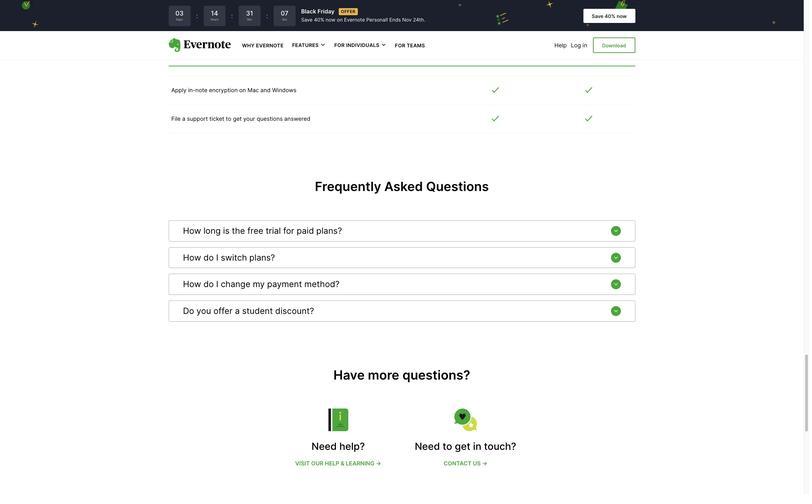 Task type: describe. For each thing, give the bounding box(es) containing it.
windows
[[272, 87, 297, 94]]

for for for individuals
[[334, 42, 345, 48]]

not
[[205, 1, 217, 8]]

encryption
[[209, 87, 238, 94]]

31 min
[[246, 10, 253, 21]]

how for how long is the free trial for paid plans?
[[183, 226, 201, 236]]

free
[[248, 226, 264, 236]]

need for need to get in touch?
[[415, 441, 440, 453]]

download
[[602, 42, 626, 48]]

14
[[211, 10, 218, 17]]

1 horizontal spatial a
[[235, 306, 240, 317]]

why evernote
[[242, 42, 284, 48]]

0 vertical spatial professional
[[567, 32, 611, 39]]

sale,
[[227, 1, 240, 8]]

how for how do i change my payment method?
[[183, 280, 201, 290]]

3 : from the left
[[266, 12, 268, 19]]

friday
[[318, 8, 335, 15]]

step
[[185, 30, 197, 37]]

1 vertical spatial professional
[[581, 47, 619, 53]]

0 horizontal spatial on
[[198, 58, 204, 65]]

hours
[[211, 18, 219, 21]]

31
[[246, 10, 253, 17]]

help?
[[340, 441, 365, 453]]

info icon image
[[327, 409, 350, 432]]

→ inside visit our help & learning → 'link'
[[376, 461, 382, 468]]

your
[[171, 1, 184, 8]]

support
[[187, 115, 208, 123]]

teams
[[407, 42, 425, 48]]

days
[[176, 18, 183, 21]]

us
[[473, 461, 481, 468]]

your
[[243, 115, 255, 123]]

and
[[261, 87, 271, 94]]

i for change
[[216, 280, 219, 290]]

need help?
[[312, 441, 365, 453]]

0 vertical spatial to
[[226, 115, 231, 123]]

find
[[171, 58, 183, 65]]

help
[[325, 461, 339, 468]]

do for switch
[[204, 253, 214, 263]]

40% for save 40% now on evernote personal! ends nov 24th.
[[314, 17, 324, 23]]

ends
[[390, 17, 401, 23]]

two-
[[171, 30, 185, 37]]

2 : from the left
[[231, 12, 233, 19]]

get started link
[[358, 42, 446, 57]]

1 vertical spatial to
[[443, 441, 452, 453]]

security
[[271, 30, 292, 37]]

questions
[[257, 115, 283, 123]]

ever
[[241, 1, 253, 8]]

discount?
[[275, 306, 314, 317]]

0 horizontal spatial in
[[473, 441, 482, 453]]

visit
[[295, 461, 310, 468]]

verification
[[199, 30, 228, 37]]

min
[[247, 18, 252, 21]]

for individuals
[[334, 42, 380, 48]]

2 horizontal spatial for
[[283, 226, 294, 236]]

switch
[[221, 253, 247, 263]]

1 vertical spatial for
[[230, 30, 237, 37]]

community
[[216, 58, 246, 65]]

log in
[[571, 42, 588, 49]]

0 horizontal spatial a
[[182, 115, 186, 123]]

nov
[[402, 17, 412, 23]]

1 horizontal spatial evernote
[[344, 17, 365, 23]]

log in link
[[571, 42, 588, 49]]

long
[[204, 226, 221, 236]]

features
[[292, 42, 319, 48]]

2 horizontal spatial on
[[337, 17, 343, 23]]

started
[[396, 47, 419, 53]]

offer
[[214, 306, 233, 317]]

why
[[242, 42, 255, 48]]

03 days
[[175, 10, 184, 21]]

asked
[[385, 179, 423, 195]]

evernote logo image
[[169, 38, 231, 52]]

apply in-note encryption on mac and windows
[[171, 87, 297, 94]]

offer
[[341, 9, 356, 14]]

→ inside contact us → 'link'
[[482, 461, 488, 468]]

how do i change my payment method?
[[183, 280, 340, 290]]

&
[[341, 461, 345, 468]]

your data is not for sale, ever
[[171, 1, 253, 8]]

for teams
[[395, 42, 425, 48]]

get in touch icon image
[[454, 409, 477, 432]]

frequently
[[315, 179, 381, 195]]

save 40% now
[[592, 13, 627, 19]]

how long is the free trial for paid plans?
[[183, 226, 342, 236]]

free
[[395, 32, 409, 39]]

features button
[[292, 42, 326, 49]]

personal!
[[367, 17, 388, 23]]

questions?
[[403, 368, 471, 383]]

how do i switch plans?
[[183, 253, 275, 263]]

for teams link
[[395, 42, 425, 49]]

answered
[[284, 115, 311, 123]]

help
[[555, 42, 567, 49]]

contact us → link
[[415, 460, 517, 468]]

contact
[[444, 461, 472, 468]]

visit our help & learning →
[[295, 461, 382, 468]]

black
[[301, 8, 316, 15]]

get
[[385, 47, 395, 53]]

contact us →
[[444, 461, 488, 468]]

apply
[[171, 87, 187, 94]]



Task type: vqa. For each thing, say whether or not it's contained in the screenshot.
the middle :
yes



Task type: locate. For each thing, give the bounding box(es) containing it.
0 horizontal spatial :
[[196, 12, 198, 19]]

on down offer
[[337, 17, 343, 23]]

need for need help?
[[312, 441, 337, 453]]

file
[[171, 115, 181, 123]]

our
[[311, 461, 324, 468]]

added
[[239, 30, 256, 37]]

40% for save 40% now
[[605, 13, 616, 19]]

trial
[[266, 226, 281, 236]]

do you offer a student discount?
[[183, 306, 314, 317]]

do left switch
[[204, 253, 214, 263]]

visit our help & learning → link
[[295, 460, 382, 468]]

1 vertical spatial get
[[455, 441, 471, 453]]

save
[[592, 13, 604, 19], [301, 17, 313, 23]]

1 vertical spatial how
[[183, 253, 201, 263]]

1 vertical spatial a
[[235, 306, 240, 317]]

choose professional link
[[545, 42, 633, 57]]

a right "file"
[[182, 115, 186, 123]]

1 vertical spatial in
[[473, 441, 482, 453]]

touch?
[[484, 441, 517, 453]]

24th.
[[413, 17, 425, 23]]

get started
[[385, 47, 419, 53]]

1 horizontal spatial for
[[230, 30, 237, 37]]

1 how from the top
[[183, 226, 201, 236]]

choose
[[559, 47, 580, 53]]

need to get in touch?
[[415, 441, 517, 453]]

more
[[368, 368, 400, 383]]

0 horizontal spatial is
[[199, 1, 203, 8]]

2 i from the top
[[216, 280, 219, 290]]

questions
[[426, 179, 489, 195]]

is left not
[[199, 1, 203, 8]]

1 horizontal spatial save
[[592, 13, 604, 19]]

two-step verification for added data security
[[171, 30, 292, 37]]

03
[[175, 10, 184, 17]]

0 horizontal spatial 40%
[[314, 17, 324, 23]]

to up the contact
[[443, 441, 452, 453]]

1 → from the left
[[376, 461, 382, 468]]

learning
[[346, 461, 375, 468]]

1 horizontal spatial :
[[231, 12, 233, 19]]

1 : from the left
[[196, 12, 198, 19]]

40% up the download link
[[605, 13, 616, 19]]

1 horizontal spatial is
[[223, 226, 230, 236]]

plans? right paid at the top
[[317, 226, 342, 236]]

to
[[226, 115, 231, 123], [443, 441, 452, 453]]

individuals
[[346, 42, 380, 48]]

in-
[[188, 87, 196, 94]]

2 do from the top
[[204, 280, 214, 290]]

save 40% now on evernote personal! ends nov 24th.
[[301, 17, 425, 23]]

file a support ticket to get your questions answered
[[171, 115, 311, 123]]

for for for teams
[[395, 42, 406, 48]]

student
[[242, 306, 273, 317]]

2 need from the left
[[415, 441, 440, 453]]

07 sec
[[281, 10, 289, 21]]

payment
[[267, 280, 302, 290]]

1 horizontal spatial for
[[395, 42, 406, 48]]

1 vertical spatial do
[[204, 280, 214, 290]]

is for the
[[223, 226, 230, 236]]

in
[[583, 42, 588, 49], [473, 441, 482, 453]]

is left the at the left
[[223, 226, 230, 236]]

how for how do i switch plans?
[[183, 253, 201, 263]]

personal
[[480, 32, 511, 39]]

now for save 40% now
[[617, 13, 627, 19]]

1 vertical spatial data
[[257, 30, 269, 37]]

note
[[195, 87, 208, 94]]

0 vertical spatial evernote
[[344, 17, 365, 23]]

for
[[334, 42, 345, 48], [395, 42, 406, 48]]

choose professional
[[559, 47, 619, 53]]

on left mac
[[239, 87, 246, 94]]

0 horizontal spatial data
[[185, 1, 197, 8]]

get left 'your'
[[233, 115, 242, 123]]

paid
[[297, 226, 314, 236]]

0 vertical spatial in
[[583, 42, 588, 49]]

0 vertical spatial i
[[216, 253, 219, 263]]

have more questions?
[[334, 368, 471, 383]]

to right ticket
[[226, 115, 231, 123]]

0 horizontal spatial for
[[218, 1, 226, 8]]

i for switch
[[216, 253, 219, 263]]

: down the sale,
[[231, 12, 233, 19]]

for
[[218, 1, 226, 8], [230, 30, 237, 37], [283, 226, 294, 236]]

0 vertical spatial on
[[337, 17, 343, 23]]

for left added
[[230, 30, 237, 37]]

find help on our community forums
[[171, 58, 266, 65]]

0 vertical spatial how
[[183, 226, 201, 236]]

is
[[199, 1, 203, 8], [223, 226, 230, 236]]

get up contact us →
[[455, 441, 471, 453]]

07
[[281, 10, 289, 17]]

save up the download link
[[592, 13, 604, 19]]

on left our
[[198, 58, 204, 65]]

0 horizontal spatial now
[[326, 17, 336, 23]]

1 vertical spatial plans?
[[249, 253, 275, 263]]

1 horizontal spatial in
[[583, 42, 588, 49]]

40% down black friday
[[314, 17, 324, 23]]

1 vertical spatial is
[[223, 226, 230, 236]]

0 vertical spatial do
[[204, 253, 214, 263]]

save down black
[[301, 17, 313, 23]]

1 i from the top
[[216, 253, 219, 263]]

1 horizontal spatial 40%
[[605, 13, 616, 19]]

2 vertical spatial on
[[239, 87, 246, 94]]

plans? down how long is the free trial for paid plans?
[[249, 253, 275, 263]]

14 hours
[[211, 10, 219, 21]]

1 need from the left
[[312, 441, 337, 453]]

data up why evernote link
[[257, 30, 269, 37]]

1 horizontal spatial get
[[455, 441, 471, 453]]

1 do from the top
[[204, 253, 214, 263]]

0 horizontal spatial evernote
[[256, 42, 284, 48]]

is for not
[[199, 1, 203, 8]]

get
[[233, 115, 242, 123], [455, 441, 471, 453]]

0 vertical spatial plans?
[[317, 226, 342, 236]]

0 vertical spatial data
[[185, 1, 197, 8]]

method?
[[305, 280, 340, 290]]

2 horizontal spatial :
[[266, 12, 268, 19]]

help link
[[555, 42, 567, 49]]

now up the download link
[[617, 13, 627, 19]]

0 horizontal spatial get
[[233, 115, 242, 123]]

save 40% now link
[[584, 9, 636, 23]]

do
[[183, 306, 194, 317]]

0 vertical spatial is
[[199, 1, 203, 8]]

0 horizontal spatial →
[[376, 461, 382, 468]]

1 horizontal spatial plans?
[[317, 226, 342, 236]]

now down friday
[[326, 17, 336, 23]]

1 vertical spatial i
[[216, 280, 219, 290]]

0 horizontal spatial plans?
[[249, 253, 275, 263]]

why evernote link
[[242, 42, 284, 49]]

i left change
[[216, 280, 219, 290]]

now
[[617, 13, 627, 19], [326, 17, 336, 23]]

1 horizontal spatial to
[[443, 441, 452, 453]]

evernote down security at the top of page
[[256, 42, 284, 48]]

save for save 40% now
[[592, 13, 604, 19]]

forums
[[247, 58, 266, 65]]

mac
[[248, 87, 259, 94]]

frequently asked questions
[[315, 179, 489, 195]]

0 horizontal spatial need
[[312, 441, 337, 453]]

: left 07 sec
[[266, 12, 268, 19]]

2 how from the top
[[183, 253, 201, 263]]

do for change
[[204, 280, 214, 290]]

do left change
[[204, 280, 214, 290]]

2 vertical spatial for
[[283, 226, 294, 236]]

0 vertical spatial for
[[218, 1, 226, 8]]

help
[[185, 58, 196, 65]]

for right the trial
[[283, 226, 294, 236]]

for inside for teams link
[[395, 42, 406, 48]]

data
[[185, 1, 197, 8], [257, 30, 269, 37]]

save for save 40% now on evernote personal! ends nov 24th.
[[301, 17, 313, 23]]

2 → from the left
[[482, 461, 488, 468]]

0 vertical spatial get
[[233, 115, 242, 123]]

ticket
[[210, 115, 224, 123]]

1 horizontal spatial →
[[482, 461, 488, 468]]

professional
[[567, 32, 611, 39], [581, 47, 619, 53]]

1 horizontal spatial on
[[239, 87, 246, 94]]

: left 14 hours
[[196, 12, 198, 19]]

→ right learning
[[376, 461, 382, 468]]

our
[[206, 58, 215, 65]]

0 vertical spatial a
[[182, 115, 186, 123]]

3 how from the top
[[183, 280, 201, 290]]

log
[[571, 42, 581, 49]]

in right log
[[583, 42, 588, 49]]

how
[[183, 226, 201, 236], [183, 253, 201, 263], [183, 280, 201, 290]]

2 vertical spatial how
[[183, 280, 201, 290]]

0 horizontal spatial save
[[301, 17, 313, 23]]

a right offer
[[235, 306, 240, 317]]

do
[[204, 253, 214, 263], [204, 280, 214, 290]]

now for save 40% now on evernote personal! ends nov 24th.
[[326, 17, 336, 23]]

evernote down offer
[[344, 17, 365, 23]]

→
[[376, 461, 382, 468], [482, 461, 488, 468]]

for inside the for individuals button
[[334, 42, 345, 48]]

need
[[312, 441, 337, 453], [415, 441, 440, 453]]

0 horizontal spatial to
[[226, 115, 231, 123]]

0 horizontal spatial for
[[334, 42, 345, 48]]

1 horizontal spatial need
[[415, 441, 440, 453]]

data right your
[[185, 1, 197, 8]]

for right not
[[218, 1, 226, 8]]

in up us
[[473, 441, 482, 453]]

1 horizontal spatial now
[[617, 13, 627, 19]]

1 vertical spatial on
[[198, 58, 204, 65]]

on
[[337, 17, 343, 23], [198, 58, 204, 65], [239, 87, 246, 94]]

1 horizontal spatial data
[[257, 30, 269, 37]]

1 vertical spatial evernote
[[256, 42, 284, 48]]

→ right us
[[482, 461, 488, 468]]

now inside the save 40% now link
[[617, 13, 627, 19]]

change
[[221, 280, 251, 290]]

download link
[[593, 37, 636, 53]]

i left switch
[[216, 253, 219, 263]]



